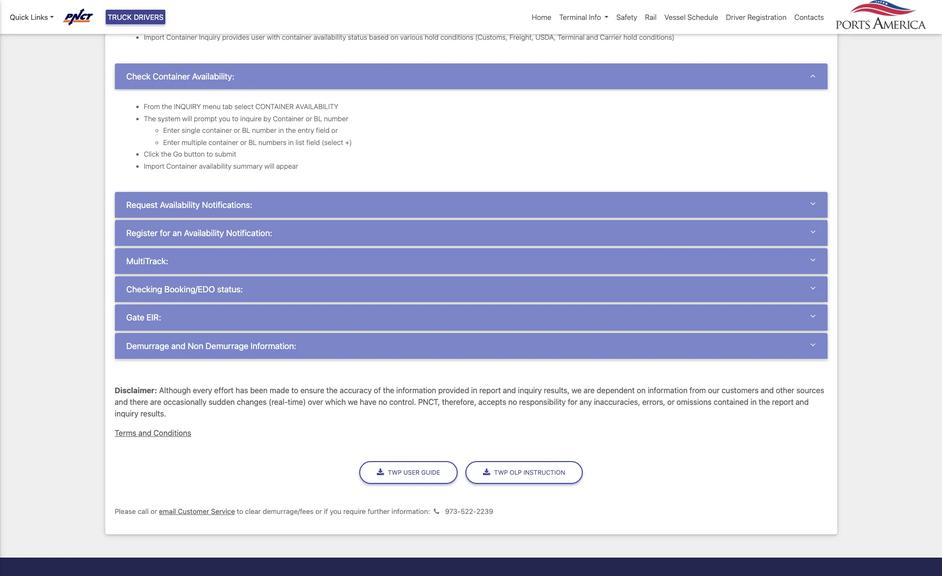 Task type: vqa. For each thing, say whether or not it's contained in the screenshot.
middle the Registration
no



Task type: locate. For each thing, give the bounding box(es) containing it.
1 vertical spatial multiple
[[182, 138, 207, 146]]

0 vertical spatial container
[[282, 33, 312, 41]]

checking booking/edo status: link
[[126, 285, 817, 295]]

1 vertical spatial inquiry
[[199, 33, 221, 41]]

ensure
[[301, 386, 325, 395]]

availability inside "link"
[[184, 228, 224, 238]]

number up the "numbers"
[[252, 126, 277, 134]]

gate eir:
[[126, 313, 161, 323]]

number down availability
[[324, 114, 349, 123]]

1 vertical spatial single
[[182, 126, 201, 134]]

by up containers
[[281, 9, 289, 18]]

conditions
[[441, 33, 474, 41]]

the
[[144, 114, 156, 123]]

hold right various
[[425, 33, 439, 41]]

or up provides
[[228, 21, 234, 30]]

truck drivers link
[[106, 10, 166, 24]]

on
[[197, 21, 205, 30], [391, 33, 399, 41], [637, 386, 646, 395]]

1 horizontal spatial hold
[[624, 33, 638, 41]]

the right contained
[[759, 398, 771, 407]]

be
[[236, 9, 244, 18]]

1 vertical spatial availability
[[199, 162, 232, 170]]

availability down bls
[[314, 33, 346, 41]]

0 horizontal spatial multiple
[[182, 138, 207, 146]]

2 demurrage from the left
[[206, 341, 249, 351]]

we up any
[[572, 386, 582, 395]]

availability inside import container inquiry can be performed by container number or bl number user can inquire on single or multiple containers or bls import container inquiry provides user with container availability status based on various hold conditions (customs, freight, usda, terminal and carrier hold conditions)
[[314, 33, 346, 41]]

or
[[351, 9, 357, 18], [228, 21, 234, 30], [299, 21, 306, 30], [306, 114, 312, 123], [234, 126, 241, 134], [332, 126, 338, 134], [240, 138, 247, 146], [668, 398, 675, 407], [151, 508, 157, 516], [316, 508, 322, 516]]

and left carrier
[[587, 33, 599, 41]]

gate eir: link
[[126, 313, 817, 323]]

enter
[[163, 126, 180, 134], [163, 138, 180, 146]]

1 horizontal spatial we
[[572, 386, 582, 395]]

0 horizontal spatial download image
[[377, 469, 388, 477]]

to down tab
[[232, 114, 239, 123]]

demurrage down the gate eir:
[[126, 341, 169, 351]]

1 horizontal spatial number
[[324, 114, 349, 123]]

1 horizontal spatial you
[[330, 508, 342, 516]]

twp for twp user guide
[[388, 469, 402, 476]]

rail link
[[642, 8, 661, 26]]

0 vertical spatial number
[[369, 9, 393, 18]]

2 vertical spatial angle down image
[[811, 228, 817, 237]]

2 hold from the left
[[624, 33, 638, 41]]

1 vertical spatial enter
[[163, 138, 180, 146]]

check container availability:
[[126, 71, 235, 82]]

changes
[[237, 398, 267, 407]]

or up entry
[[306, 114, 312, 123]]

in down the customers
[[751, 398, 757, 407]]

bl up "status"
[[359, 9, 367, 18]]

tab list containing check container availability:
[[115, 0, 828, 361]]

bl inside import container inquiry can be performed by container number or bl number user can inquire on single or multiple containers or bls import container inquiry provides user with container availability status based on various hold conditions (customs, freight, usda, terminal and carrier hold conditions)
[[359, 9, 367, 18]]

0 vertical spatial user
[[144, 21, 159, 30]]

0 horizontal spatial inquire
[[174, 21, 195, 30]]

demurrage
[[126, 341, 169, 351], [206, 341, 249, 351]]

or down select
[[234, 126, 241, 134]]

effort
[[214, 386, 234, 395]]

are up results.
[[150, 398, 161, 407]]

522-
[[461, 508, 477, 516]]

disclaimer:
[[115, 386, 157, 395]]

download image inside twp user guide link
[[377, 469, 388, 477]]

1 horizontal spatial twp
[[495, 469, 508, 476]]

bls
[[307, 21, 319, 30]]

accepts
[[479, 398, 507, 407]]

time)
[[288, 398, 306, 407]]

terminal down terminal info
[[558, 33, 585, 41]]

0 vertical spatial for
[[160, 228, 171, 238]]

1 horizontal spatial can
[[222, 9, 234, 18]]

0 horizontal spatial can
[[161, 21, 172, 30]]

by inside import container inquiry can be performed by container number or bl number user can inquire on single or multiple containers or bls import container inquiry provides user with container availability status based on various hold conditions (customs, freight, usda, terminal and carrier hold conditions)
[[281, 9, 289, 18]]

number inside import container inquiry can be performed by container number or bl number user can inquire on single or multiple containers or bls import container inquiry provides user with container availability status based on various hold conditions (customs, freight, usda, terminal and carrier hold conditions)
[[369, 9, 393, 18]]

0 horizontal spatial for
[[160, 228, 171, 238]]

the up which
[[327, 386, 338, 395]]

angle down image inside check container availability: 'link'
[[811, 71, 817, 80]]

0 vertical spatial import
[[144, 9, 165, 18]]

availability down submit
[[199, 162, 232, 170]]

2 angle down image from the top
[[811, 200, 817, 208]]

and left non
[[171, 341, 186, 351]]

the up the system
[[162, 102, 172, 111]]

0 vertical spatial inquire
[[174, 21, 195, 30]]

0 vertical spatial will
[[182, 114, 192, 123]]

contacts
[[795, 13, 825, 21]]

control.
[[390, 398, 416, 407]]

inquire for bl
[[240, 114, 262, 123]]

for left any
[[568, 398, 578, 407]]

field up (select
[[316, 126, 330, 134]]

information up pnct,
[[397, 386, 437, 395]]

you down tab
[[219, 114, 230, 123]]

0 horizontal spatial demurrage
[[126, 341, 169, 351]]

in up 'therefore,'
[[472, 386, 478, 395]]

info
[[589, 13, 602, 21]]

1 horizontal spatial multiple
[[236, 21, 261, 30]]

1 horizontal spatial no
[[509, 398, 518, 407]]

(real-
[[269, 398, 288, 407]]

0 vertical spatial field
[[316, 126, 330, 134]]

number up based
[[369, 9, 393, 18]]

or right errors,
[[668, 398, 675, 407]]

2 vertical spatial import
[[144, 162, 165, 170]]

1 horizontal spatial demurrage
[[206, 341, 249, 351]]

and inside import container inquiry can be performed by container number or bl number user can inquire on single or multiple containers or bls import container inquiry provides user with container availability status based on various hold conditions (customs, freight, usda, terminal and carrier hold conditions)
[[587, 33, 599, 41]]

0 vertical spatial you
[[219, 114, 230, 123]]

download image
[[377, 469, 388, 477], [483, 469, 495, 477]]

twp left olp
[[495, 469, 508, 476]]

1 horizontal spatial for
[[568, 398, 578, 407]]

1 vertical spatial will
[[265, 162, 275, 170]]

select
[[235, 102, 254, 111]]

demurrage and non demurrage information: link
[[126, 341, 817, 351]]

conditions)
[[640, 33, 675, 41]]

0 vertical spatial multiple
[[236, 21, 261, 30]]

for
[[160, 228, 171, 238], [568, 398, 578, 407]]

1 vertical spatial are
[[150, 398, 161, 407]]

the
[[162, 102, 172, 111], [286, 126, 296, 134], [161, 150, 171, 158], [327, 386, 338, 395], [383, 386, 395, 395], [759, 398, 771, 407]]

1 horizontal spatial by
[[281, 9, 289, 18]]

twp
[[388, 469, 402, 476], [495, 469, 508, 476]]

2 information from the left
[[648, 386, 688, 395]]

containers
[[263, 21, 297, 30]]

terms
[[115, 429, 136, 438]]

contained
[[714, 398, 749, 407]]

1 vertical spatial inquiry
[[115, 409, 139, 418]]

import down click
[[144, 162, 165, 170]]

multiple up the button
[[182, 138, 207, 146]]

further
[[368, 508, 390, 516]]

0 vertical spatial single
[[207, 21, 226, 30]]

angle down image inside request availability notifications: link
[[811, 200, 817, 208]]

0 horizontal spatial you
[[219, 114, 230, 123]]

2 twp from the left
[[495, 469, 508, 476]]

container
[[256, 102, 294, 111]]

container down go
[[166, 162, 197, 170]]

0 horizontal spatial single
[[182, 126, 201, 134]]

0 horizontal spatial hold
[[425, 33, 439, 41]]

1 vertical spatial we
[[348, 398, 358, 407]]

container up bls
[[290, 9, 321, 18]]

inquiry up responsibility
[[519, 386, 542, 395]]

accuracy
[[340, 386, 372, 395]]

if
[[324, 508, 328, 516]]

0 vertical spatial inquiry
[[199, 9, 221, 18]]

demurrage right non
[[206, 341, 249, 351]]

container right drivers
[[166, 9, 197, 18]]

1 vertical spatial inquire
[[240, 114, 262, 123]]

1 vertical spatial container
[[202, 126, 232, 134]]

2 horizontal spatial on
[[637, 386, 646, 395]]

are up any
[[584, 386, 595, 395]]

container inside import container inquiry can be performed by container number or bl number user can inquire on single or multiple containers or bls import container inquiry provides user with container availability status based on various hold conditions (customs, freight, usda, terminal and carrier hold conditions)
[[282, 33, 312, 41]]

container
[[166, 9, 197, 18], [290, 9, 321, 18], [166, 33, 197, 41], [153, 71, 190, 82], [273, 114, 304, 123], [166, 162, 197, 170]]

tab list
[[115, 0, 828, 361]]

3 angle down image from the top
[[811, 228, 817, 237]]

0 horizontal spatial by
[[264, 114, 271, 123]]

0 horizontal spatial are
[[150, 398, 161, 407]]

over
[[308, 398, 323, 407]]

or up (select
[[332, 126, 338, 134]]

1 horizontal spatial availability
[[314, 33, 346, 41]]

list
[[296, 138, 305, 146]]

twp left guide
[[388, 469, 402, 476]]

hold right carrier
[[624, 33, 638, 41]]

will left appear
[[265, 162, 275, 170]]

1 horizontal spatial download image
[[483, 469, 495, 477]]

we down accuracy
[[348, 398, 358, 407]]

and
[[587, 33, 599, 41], [171, 341, 186, 351], [503, 386, 516, 395], [761, 386, 774, 395], [115, 398, 128, 407], [796, 398, 810, 407], [139, 429, 152, 438]]

1 vertical spatial on
[[391, 33, 399, 41]]

single up provides
[[207, 21, 226, 30]]

0 vertical spatial we
[[572, 386, 582, 395]]

1 horizontal spatial information
[[648, 386, 688, 395]]

vessel schedule link
[[661, 8, 723, 26]]

angle down image
[[811, 71, 817, 80], [811, 200, 817, 208], [811, 228, 817, 237]]

you right if
[[330, 508, 342, 516]]

container right check on the left of page
[[153, 71, 190, 82]]

and inside "demurrage and non demurrage information:" link
[[171, 341, 186, 351]]

import down drivers
[[144, 33, 165, 41]]

2 import from the top
[[144, 33, 165, 41]]

0 horizontal spatial number
[[252, 126, 277, 134]]

user left guide
[[404, 469, 420, 476]]

0 horizontal spatial on
[[197, 21, 205, 30]]

results.
[[141, 409, 166, 418]]

1 horizontal spatial inquiry
[[519, 386, 542, 395]]

submit
[[215, 150, 236, 158]]

number
[[323, 9, 349, 18]]

1 horizontal spatial report
[[773, 398, 794, 407]]

inquiry left be
[[199, 9, 221, 18]]

can left be
[[222, 9, 234, 18]]

inquiry
[[519, 386, 542, 395], [115, 409, 139, 418]]

0 vertical spatial enter
[[163, 126, 180, 134]]

inquiry down there
[[115, 409, 139, 418]]

1 twp from the left
[[388, 469, 402, 476]]

single down 'prompt'
[[182, 126, 201, 134]]

1 horizontal spatial user
[[404, 469, 420, 476]]

tab
[[223, 102, 233, 111]]

container down 'prompt'
[[202, 126, 232, 134]]

availability:
[[192, 71, 235, 82]]

3 import from the top
[[144, 162, 165, 170]]

safety link
[[613, 8, 642, 26]]

multiple down be
[[236, 21, 261, 30]]

1 vertical spatial for
[[568, 398, 578, 407]]

enter down the system
[[163, 126, 180, 134]]

download image inside twp olp instruction link
[[483, 469, 495, 477]]

terms and conditions link
[[115, 429, 191, 438]]

inquire
[[174, 21, 195, 30], [240, 114, 262, 123]]

1 vertical spatial number
[[324, 114, 349, 123]]

2 horizontal spatial number
[[369, 9, 393, 18]]

1 vertical spatial availability
[[184, 228, 224, 238]]

to up time)
[[292, 386, 299, 395]]

will down inquiry
[[182, 114, 192, 123]]

checking booking/edo status:
[[126, 285, 243, 295]]

0 horizontal spatial no
[[379, 398, 388, 407]]

download image up further
[[377, 469, 388, 477]]

0 vertical spatial angle down image
[[811, 71, 817, 80]]

terminal inside import container inquiry can be performed by container number or bl number user can inquire on single or multiple containers or bls import container inquiry provides user with container availability status based on various hold conditions (customs, freight, usda, terminal and carrier hold conditions)
[[558, 33, 585, 41]]

1 vertical spatial angle down image
[[811, 200, 817, 208]]

download image left olp
[[483, 469, 495, 477]]

to inside although every effort has been made to ensure the accuracy of the information provided in report and inquiry results, we are dependent on information from our customers and other sources and there are occasionally sudden             changes (real-time) over which we have no control. pnct, therefore, accepts no responsibility for any inaccuracies, errors, or omissions contained in the report and inquiry results.
[[292, 386, 299, 395]]

terminal left info
[[560, 13, 588, 21]]

inquire inside from the inquiry menu tab select container availability the system will prompt you to inquire by container or bl number enter single container or bl number in the entry field or enter multiple container or bl numbers in list field (select +) click the go button to submit import container availability summary will appear
[[240, 114, 262, 123]]

terminal info
[[560, 13, 602, 21]]

twp olp instruction
[[495, 469, 566, 476]]

drivers
[[134, 13, 164, 21]]

1 vertical spatial you
[[330, 508, 342, 516]]

0 vertical spatial report
[[480, 386, 501, 395]]

information up errors,
[[648, 386, 688, 395]]

no
[[379, 398, 388, 407], [509, 398, 518, 407]]

based
[[369, 33, 389, 41]]

report up the accepts
[[480, 386, 501, 395]]

0 vertical spatial by
[[281, 9, 289, 18]]

and right terms
[[139, 429, 152, 438]]

enter up go
[[163, 138, 180, 146]]

multiple inside import container inquiry can be performed by container number or bl number user can inquire on single or multiple containers or bls import container inquiry provides user with container availability status based on various hold conditions (customs, freight, usda, terminal and carrier hold conditions)
[[236, 21, 261, 30]]

angle down image inside register for an availability notification: "link"
[[811, 228, 817, 237]]

results,
[[544, 386, 570, 395]]

or right call at the left
[[151, 508, 157, 516]]

1 inquiry from the top
[[199, 9, 221, 18]]

1 vertical spatial terminal
[[558, 33, 585, 41]]

angle down image for register for an availability notification:
[[811, 228, 817, 237]]

1 hold from the left
[[425, 33, 439, 41]]

1 vertical spatial report
[[773, 398, 794, 407]]

multiple
[[236, 21, 261, 30], [182, 138, 207, 146]]

no right the accepts
[[509, 398, 518, 407]]

inquire inside import container inquiry can be performed by container number or bl number user can inquire on single or multiple containers or bls import container inquiry provides user with container availability status based on various hold conditions (customs, freight, usda, terminal and carrier hold conditions)
[[174, 21, 195, 30]]

twp user guide
[[388, 469, 441, 476]]

will
[[182, 114, 192, 123], [265, 162, 275, 170]]

container up submit
[[209, 138, 239, 146]]

user down drivers
[[144, 21, 159, 30]]

no down of
[[379, 398, 388, 407]]

container down bls
[[282, 33, 312, 41]]

by down container
[[264, 114, 271, 123]]

on inside although every effort has been made to ensure the accuracy of the information provided in report and inquiry results, we are dependent on information from our customers and other sources and there are occasionally sudden             changes (real-time) over which we have no control. pnct, therefore, accepts no responsibility for any inaccuracies, errors, or omissions contained in the report and inquiry results.
[[637, 386, 646, 395]]

1 no from the left
[[379, 398, 388, 407]]

service
[[211, 508, 235, 516]]

2 download image from the left
[[483, 469, 495, 477]]

from the inquiry menu tab select container availability the system will prompt you to inquire by container or bl number enter single container or bl number in the entry field or enter multiple container or bl numbers in list field (select +) click the go button to submit import container availability summary will appear
[[144, 102, 352, 170]]

1 vertical spatial by
[[264, 114, 271, 123]]

please
[[115, 508, 136, 516]]

0 vertical spatial are
[[584, 386, 595, 395]]

0 horizontal spatial availability
[[199, 162, 232, 170]]

1 horizontal spatial inquire
[[240, 114, 262, 123]]

an
[[173, 228, 182, 238]]

freight,
[[510, 33, 534, 41]]

availability right an
[[184, 228, 224, 238]]

0 horizontal spatial twp
[[388, 469, 402, 476]]

inquiry left provides
[[199, 33, 221, 41]]

2 vertical spatial number
[[252, 126, 277, 134]]

can down drivers
[[161, 21, 172, 30]]

bl down select
[[242, 126, 251, 134]]

0 horizontal spatial information
[[397, 386, 437, 395]]

from
[[690, 386, 707, 395]]

973-522-2239
[[444, 508, 494, 516]]

in up the "numbers"
[[279, 126, 284, 134]]

1 vertical spatial import
[[144, 33, 165, 41]]

terms and conditions
[[115, 429, 191, 438]]

clear
[[245, 508, 261, 516]]

0 horizontal spatial user
[[144, 21, 159, 30]]

availability up an
[[160, 200, 200, 210]]

0 vertical spatial availability
[[314, 33, 346, 41]]

1 horizontal spatial single
[[207, 21, 226, 30]]

schedule
[[688, 13, 719, 21]]

for left an
[[160, 228, 171, 238]]

report down the other
[[773, 398, 794, 407]]

bl down availability
[[314, 114, 322, 123]]

and down 'sources'
[[796, 398, 810, 407]]

1 angle down image from the top
[[811, 71, 817, 80]]

you
[[219, 114, 230, 123], [330, 508, 342, 516]]

2 vertical spatial on
[[637, 386, 646, 395]]

field right 'list'
[[307, 138, 320, 146]]

0 vertical spatial on
[[197, 21, 205, 30]]

user
[[251, 33, 265, 41]]

(select
[[322, 138, 344, 146]]

1 download image from the left
[[377, 469, 388, 477]]

import right "truck" on the top left
[[144, 9, 165, 18]]



Task type: describe. For each thing, give the bounding box(es) containing it.
1 vertical spatial field
[[307, 138, 320, 146]]

various
[[401, 33, 423, 41]]

or right number
[[351, 9, 357, 18]]

which
[[325, 398, 346, 407]]

or left bls
[[299, 21, 306, 30]]

+)
[[345, 138, 352, 146]]

and left the other
[[761, 386, 774, 395]]

container up check container availability:
[[166, 33, 197, 41]]

twp user guide link
[[360, 461, 458, 484]]

checking
[[126, 285, 162, 295]]

0 vertical spatial inquiry
[[519, 386, 542, 395]]

vessel
[[665, 13, 686, 21]]

driver registration
[[727, 13, 787, 21]]

angle down image for check container availability:
[[811, 71, 817, 80]]

2239
[[477, 508, 494, 516]]

by inside from the inquiry menu tab select container availability the system will prompt you to inquire by container or bl number enter single container or bl number in the entry field or enter multiple container or bl numbers in list field (select +) click the go button to submit import container availability summary will appear
[[264, 114, 271, 123]]

performed
[[246, 9, 279, 18]]

truck drivers
[[108, 13, 164, 21]]

0 vertical spatial terminal
[[560, 13, 588, 21]]

1 vertical spatial can
[[161, 21, 172, 30]]

provided
[[439, 386, 470, 395]]

angle down image
[[811, 256, 817, 265]]

call
[[138, 508, 149, 516]]

terminal info link
[[556, 8, 613, 26]]

although
[[159, 386, 191, 395]]

sudden
[[209, 398, 235, 407]]

download image for twp user guide
[[377, 469, 388, 477]]

2 enter from the top
[[163, 138, 180, 146]]

entry
[[298, 126, 314, 134]]

request
[[126, 200, 158, 210]]

and up the accepts
[[503, 386, 516, 395]]

1 enter from the top
[[163, 126, 180, 134]]

require
[[344, 508, 366, 516]]

request availability notifications:
[[126, 200, 253, 210]]

our
[[709, 386, 720, 395]]

other
[[777, 386, 795, 395]]

import container inquiry can be performed by container number or bl number user can inquire on single or multiple containers or bls import container inquiry provides user with container availability status based on various hold conditions (customs, freight, usda, terminal and carrier hold conditions)
[[144, 9, 675, 41]]

download image for twp olp instruction
[[483, 469, 495, 477]]

1 information from the left
[[397, 386, 437, 395]]

olp
[[510, 469, 522, 476]]

been
[[250, 386, 268, 395]]

click
[[144, 150, 159, 158]]

driver registration link
[[723, 8, 791, 26]]

go
[[173, 150, 182, 158]]

2 no from the left
[[509, 398, 518, 407]]

phone image
[[430, 509, 444, 516]]

availability inside from the inquiry menu tab select container availability the system will prompt you to inquire by container or bl number enter single container or bl number in the entry field or enter multiple container or bl numbers in list field (select +) click the go button to submit import container availability summary will appear
[[199, 162, 232, 170]]

to left 'clear'
[[237, 508, 243, 516]]

from
[[144, 102, 160, 111]]

twp olp instruction link
[[466, 461, 583, 484]]

status:
[[217, 285, 243, 295]]

2 vertical spatial container
[[209, 138, 239, 146]]

1 import from the top
[[144, 9, 165, 18]]

register
[[126, 228, 158, 238]]

non
[[188, 341, 204, 351]]

the left go
[[161, 150, 171, 158]]

check container availability: link
[[126, 71, 817, 82]]

prompt
[[194, 114, 217, 123]]

or left if
[[316, 508, 322, 516]]

1 horizontal spatial on
[[391, 33, 399, 41]]

home
[[532, 13, 552, 21]]

gate
[[126, 313, 145, 323]]

single inside from the inquiry menu tab select container availability the system will prompt you to inquire by container or bl number enter single container or bl number in the entry field or enter multiple container or bl numbers in list field (select +) click the go button to submit import container availability summary will appear
[[182, 126, 201, 134]]

bl left the "numbers"
[[249, 138, 257, 146]]

sources
[[797, 386, 825, 395]]

for inside "link"
[[160, 228, 171, 238]]

1 horizontal spatial are
[[584, 386, 595, 395]]

to right the button
[[207, 150, 213, 158]]

customer
[[178, 508, 209, 516]]

instruction
[[524, 469, 566, 476]]

guide
[[422, 469, 441, 476]]

or inside although every effort has been made to ensure the accuracy of the information provided in report and inquiry results, we are dependent on information from our customers and other sources and there are occasionally sudden             changes (real-time) over which we have no control. pnct, therefore, accepts no responsibility for any inaccuracies, errors, or omissions contained in the report and inquiry results.
[[668, 398, 675, 407]]

0 vertical spatial can
[[222, 9, 234, 18]]

0 horizontal spatial report
[[480, 386, 501, 395]]

the up 'list'
[[286, 126, 296, 134]]

multitrack: link
[[126, 256, 817, 267]]

occasionally
[[163, 398, 207, 407]]

availability
[[296, 102, 339, 111]]

therefore,
[[442, 398, 477, 407]]

contacts link
[[791, 8, 829, 26]]

container inside 'link'
[[153, 71, 190, 82]]

links
[[31, 13, 48, 21]]

container down container
[[273, 114, 304, 123]]

status
[[348, 33, 368, 41]]

you inside from the inquiry menu tab select container availability the system will prompt you to inquire by container or bl number enter single container or bl number in the entry field or enter multiple container or bl numbers in list field (select +) click the go button to submit import container availability summary will appear
[[219, 114, 230, 123]]

menu
[[203, 102, 221, 111]]

numbers
[[259, 138, 287, 146]]

usda,
[[536, 33, 556, 41]]

pnct,
[[418, 398, 440, 407]]

home link
[[528, 8, 556, 26]]

notification:
[[226, 228, 273, 238]]

carrier
[[601, 33, 622, 41]]

for inside although every effort has been made to ensure the accuracy of the information provided in report and inquiry results, we are dependent on information from our customers and other sources and there are occasionally sudden             changes (real-time) over which we have no control. pnct, therefore, accepts no responsibility for any inaccuracies, errors, or omissions contained in the report and inquiry results.
[[568, 398, 578, 407]]

notifications:
[[202, 200, 253, 210]]

appear
[[276, 162, 299, 170]]

angle down image for request availability notifications:
[[811, 200, 817, 208]]

demurrage/fees
[[263, 508, 314, 516]]

check
[[126, 71, 151, 82]]

summary
[[234, 162, 263, 170]]

button
[[184, 150, 205, 158]]

there
[[130, 398, 148, 407]]

quick links link
[[10, 12, 54, 23]]

register for an availability notification:
[[126, 228, 273, 238]]

information:
[[251, 341, 297, 351]]

inquire for inquiry
[[174, 21, 195, 30]]

0 horizontal spatial we
[[348, 398, 358, 407]]

provides
[[222, 33, 250, 41]]

registration
[[748, 13, 787, 21]]

1 vertical spatial user
[[404, 469, 420, 476]]

driver
[[727, 13, 746, 21]]

the right of
[[383, 386, 395, 395]]

import inside from the inquiry menu tab select container availability the system will prompt you to inquire by container or bl number enter single container or bl number in the entry field or enter multiple container or bl numbers in list field (select +) click the go button to submit import container availability summary will appear
[[144, 162, 165, 170]]

1 horizontal spatial will
[[265, 162, 275, 170]]

customers
[[722, 386, 759, 395]]

0 vertical spatial availability
[[160, 200, 200, 210]]

user inside import container inquiry can be performed by container number or bl number user can inquire on single or multiple containers or bls import container inquiry provides user with container availability status based on various hold conditions (customs, freight, usda, terminal and carrier hold conditions)
[[144, 21, 159, 30]]

multiple inside from the inquiry menu tab select container availability the system will prompt you to inquire by container or bl number enter single container or bl number in the entry field or enter multiple container or bl numbers in list field (select +) click the go button to submit import container availability summary will appear
[[182, 138, 207, 146]]

single inside import container inquiry can be performed by container number or bl number user can inquire on single or multiple containers or bls import container inquiry provides user with container availability status based on various hold conditions (customs, freight, usda, terminal and carrier hold conditions)
[[207, 21, 226, 30]]

0 horizontal spatial will
[[182, 114, 192, 123]]

request availability notifications: link
[[126, 200, 817, 210]]

or up summary
[[240, 138, 247, 146]]

information:
[[392, 508, 430, 516]]

multitrack:
[[126, 256, 168, 267]]

(customs,
[[476, 33, 508, 41]]

twp for twp olp instruction
[[495, 469, 508, 476]]

2 inquiry from the top
[[199, 33, 221, 41]]

omissions
[[677, 398, 712, 407]]

in left 'list'
[[288, 138, 294, 146]]

and left there
[[115, 398, 128, 407]]

0 horizontal spatial inquiry
[[115, 409, 139, 418]]

1 demurrage from the left
[[126, 341, 169, 351]]



